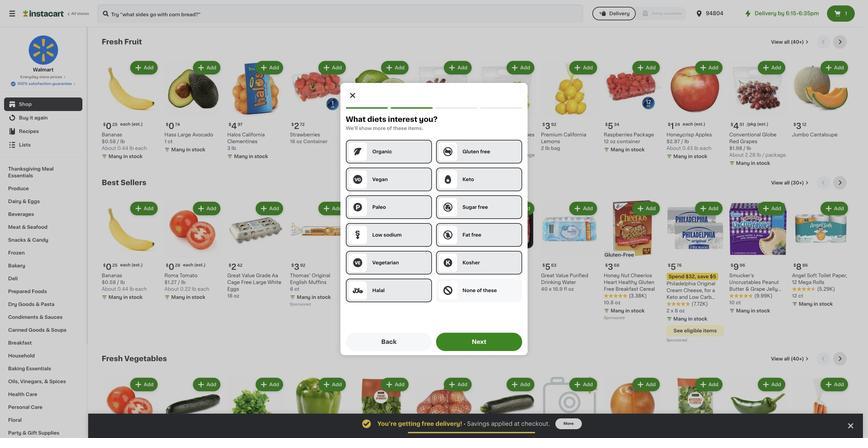 Task type: locate. For each thing, give the bounding box(es) containing it.
0 vertical spatial $ 3 92
[[543, 122, 557, 130]]

0 vertical spatial free
[[623, 253, 634, 258]]

16 down 80%/20%
[[479, 287, 484, 292]]

sun
[[416, 133, 425, 137]]

grapes down harvest
[[427, 139, 444, 144]]

0 horizontal spatial gluten
[[463, 150, 479, 154]]

1 vertical spatial (40+)
[[791, 357, 804, 362]]

8 down lifestyle
[[675, 309, 678, 314]]

large
[[178, 133, 191, 137], [253, 281, 267, 285]]

0 vertical spatial breakfast
[[616, 287, 639, 292]]

1 vertical spatial view
[[772, 181, 783, 186]]

$ inside $ 0 28 each (est.)
[[166, 264, 169, 268]]

view inside view all (30+) popup button
[[772, 181, 783, 186]]

service type group
[[593, 7, 687, 20]]

1 inside button
[[846, 11, 848, 16]]

cage
[[227, 281, 240, 285]]

0 vertical spatial $ 0 25 each (est.)
[[103, 122, 143, 130]]

1 vertical spatial $ 3 92
[[292, 264, 306, 271]]

1 0.44 from the top
[[117, 146, 128, 151]]

0 horizontal spatial breakfast
[[8, 341, 32, 346]]

california up clementines
[[242, 133, 265, 137]]

3 down "halos" on the left top
[[227, 146, 230, 151]]

breakfast down healthy
[[616, 287, 639, 292]]

2 vertical spatial all
[[784, 357, 790, 362]]

save for 3
[[384, 275, 395, 280]]

spend up philadelphia
[[669, 275, 685, 280]]

each inside the honeycrisp apples $2.87 / lb about 0.43 lb each
[[700, 146, 712, 151]]

2 $1.98 from the left
[[730, 146, 743, 151]]

0 horizontal spatial 18
[[227, 294, 233, 299]]

2 spend from the left
[[669, 275, 685, 280]]

0 vertical spatial low
[[372, 233, 383, 238]]

main content
[[88, 27, 863, 439]]

5 for $ 5 76
[[671, 264, 676, 271]]

2 horizontal spatial 8
[[796, 264, 802, 271]]

4 for $ 4 51
[[734, 122, 739, 130]]

2 value from the left
[[242, 274, 255, 279]]

0 vertical spatial 18
[[431, 264, 435, 268]]

keto up sugar
[[463, 177, 474, 182]]

1 vertical spatial view all (40+)
[[772, 357, 804, 362]]

original inside ritz fresh stacks original crackers
[[353, 289, 371, 294]]

1 horizontal spatial great
[[541, 274, 555, 279]]

$5 down vegetarian
[[396, 275, 403, 280]]

recipes link
[[4, 125, 82, 138]]

beef
[[479, 274, 490, 279]]

fresh down $20,
[[363, 282, 377, 287]]

large down 74
[[178, 133, 191, 137]]

goods down prepared foods
[[18, 303, 35, 307]]

$1.98 inside green seedless grapes bag $1.98 / lb about 2.43 lb / package
[[479, 146, 491, 151]]

item carousel region containing fresh vegetables
[[102, 353, 850, 439]]

0.22
[[180, 287, 191, 292]]

of right more
[[387, 126, 392, 131]]

$5.23 per package (estimated) element
[[416, 120, 473, 132]]

2 seedless from the left
[[446, 133, 468, 137]]

1 horizontal spatial $1.98
[[730, 146, 743, 151]]

2 (40+) from the top
[[791, 357, 804, 362]]

$2.18
[[416, 146, 428, 151]]

8
[[796, 264, 802, 271], [353, 302, 356, 307], [675, 309, 678, 314]]

best
[[102, 179, 119, 187]]

1 horizontal spatial $ 3 92
[[543, 122, 557, 130]]

gluten up the cereal
[[639, 281, 655, 285]]

2 save from the left
[[698, 275, 709, 280]]

$ inside $ 0 33
[[354, 123, 357, 127]]

/ inside the honeycrisp apples $2.87 / lb about 0.43 lb each
[[682, 139, 684, 144]]

fresh for fresh fruit
[[102, 38, 123, 45]]

& right meat
[[22, 225, 26, 230]]

original inside 'philadelphia original cream cheese, for a keto and low carb lifestyle'
[[697, 282, 716, 287]]

dairy & eggs
[[8, 199, 40, 204]]

ct right "10"
[[736, 301, 741, 306]]

product group containing 9
[[730, 201, 787, 316]]

0 horizontal spatial 8
[[353, 302, 356, 307]]

1 seedless from the left
[[494, 133, 516, 137]]

angel soft toilet paper, 12 mega rolls
[[792, 274, 848, 285]]

1 horizontal spatial these
[[483, 289, 497, 293]]

$0.25 each (estimated) element
[[102, 120, 159, 132], [102, 261, 159, 273]]

keto down cream
[[667, 296, 678, 300]]

0 vertical spatial view all (40+)
[[772, 40, 804, 44]]

$ inside $ 8 86
[[794, 264, 796, 268]]

1 all from the top
[[784, 40, 790, 44]]

original for muffins
[[312, 274, 330, 279]]

free right sugar
[[478, 205, 488, 210]]

all for 3
[[784, 40, 790, 44]]

package
[[515, 153, 535, 158], [766, 153, 786, 158], [449, 153, 469, 158]]

0 vertical spatial care
[[26, 393, 37, 398]]

2 4 from the left
[[231, 123, 237, 130]]

floral
[[8, 419, 22, 423]]

buy it again link
[[4, 111, 82, 125]]

0 horizontal spatial free
[[241, 281, 252, 285]]

$4.51 per package (estimated) element
[[730, 120, 787, 132]]

more
[[373, 126, 386, 131]]

16 inside strawberries 16 oz container
[[290, 139, 295, 144]]

1 horizontal spatial 92
[[551, 123, 557, 127]]

goods inside canned goods & soups link
[[29, 328, 45, 333]]

8 left 86
[[796, 264, 802, 271]]

next
[[472, 340, 487, 345]]

5 left 34
[[608, 123, 614, 130]]

1 bananas $0.58 / lb about 0.44 lb each from the top
[[102, 133, 147, 151]]

thanksgiving meal essentials
[[8, 167, 54, 178]]

these down 80%/20%
[[483, 289, 497, 293]]

1 horizontal spatial red
[[730, 139, 739, 144]]

gluten down bag
[[463, 150, 479, 154]]

0 vertical spatial view all (40+) button
[[769, 35, 812, 49]]

1 horizontal spatial grapes
[[517, 133, 535, 137]]

1 horizontal spatial 8
[[675, 309, 678, 314]]

seedless down $5.23 per package (estimated) element
[[446, 133, 468, 137]]

0 vertical spatial item carousel region
[[102, 35, 850, 171]]

2 horizontal spatial grapes
[[741, 139, 758, 144]]

/pkg right 51
[[747, 122, 757, 127]]

1 4 from the left
[[734, 122, 739, 130]]

$0.28 each (estimated) element
[[165, 261, 222, 273]]

2 $5 from the left
[[710, 275, 716, 280]]

4 left 51
[[734, 122, 739, 130]]

& down uncrustables
[[746, 287, 750, 292]]

raspberries package 12 oz container
[[604, 133, 654, 144]]

save
[[384, 275, 395, 280], [698, 275, 709, 280]]

checkout.
[[521, 422, 550, 427]]

$ 0 25 each (est.)
[[103, 122, 143, 130], [103, 264, 143, 271]]

2 horizontal spatial x
[[671, 309, 674, 314]]

goods inside dry goods & pasta link
[[18, 303, 35, 307]]

view all (40+) button for fresh vegetables
[[769, 353, 812, 366]]

package inside sun harvest seedless red grapes $2.18 / lb about 2.4 lb / package
[[449, 153, 469, 158]]

oz inside the 'beef chuck, ground, 80%/20% 16 oz'
[[485, 287, 491, 292]]

1 25 from the top
[[112, 123, 118, 127]]

oz down the raspberries
[[610, 139, 616, 144]]

sponsored badge image down 8 x 1.48 oz at left bottom
[[353, 332, 373, 336]]

free right the fat
[[472, 233, 482, 238]]

4 left 97
[[231, 123, 237, 130]]

42 down show
[[366, 133, 372, 137]]

& right dairy
[[22, 199, 26, 204]]

2 view all (40+) from the top
[[772, 357, 804, 362]]

1 vertical spatial free
[[241, 281, 252, 285]]

seafood
[[27, 225, 48, 230]]

oz down cage
[[234, 294, 239, 299]]

lifestyle
[[667, 302, 687, 307]]

0 vertical spatial 92
[[551, 123, 557, 127]]

delivery inside button
[[610, 11, 630, 16]]

$5 for 5
[[710, 275, 716, 280]]

in
[[186, 148, 191, 152], [375, 148, 379, 152], [626, 148, 630, 152], [123, 154, 128, 159], [688, 154, 693, 159], [249, 154, 253, 159], [500, 161, 505, 166], [751, 161, 756, 166], [437, 161, 442, 166], [123, 296, 128, 300], [186, 296, 191, 300], [312, 296, 316, 300], [437, 302, 442, 307], [814, 302, 818, 307], [751, 309, 756, 314], [626, 309, 630, 314], [688, 317, 693, 322]]

1 vertical spatial 25
[[112, 264, 118, 268]]

1 inside lime 42 1 each
[[353, 139, 355, 144]]

more
[[564, 423, 574, 426]]

0 horizontal spatial red
[[416, 139, 425, 144]]

2 0.44 from the top
[[117, 287, 128, 292]]

cereal
[[640, 287, 655, 292]]

oz right "10.8"
[[615, 301, 621, 306]]

philadelphia original cream cheese, for a keto and low carb lifestyle
[[667, 282, 716, 307]]

0 horizontal spatial $1.98
[[479, 146, 491, 151]]

1 /pkg from the left
[[747, 122, 757, 127]]

x down lifestyle
[[671, 309, 674, 314]]

x right 40
[[549, 287, 552, 292]]

2 red from the left
[[416, 139, 425, 144]]

treatment tracker modal dialog
[[88, 415, 863, 439]]

5 for $ 5 34
[[608, 123, 614, 130]]

value for 2
[[242, 274, 255, 279]]

free up the nut at bottom right
[[623, 253, 634, 258]]

(est.) inside the $ 5 23 /pkg (est.)
[[444, 123, 455, 127]]

0 horizontal spatial california
[[242, 133, 265, 137]]

eligible
[[684, 329, 702, 334]]

all for 8
[[784, 181, 790, 186]]

grapes down $4.81 per package (estimated) element
[[517, 133, 535, 137]]

$5 up the a
[[710, 275, 716, 280]]

0 horizontal spatial 42
[[237, 264, 243, 268]]

40
[[541, 287, 548, 292]]

1 vertical spatial x
[[357, 302, 360, 307]]

product group containing 8
[[792, 201, 850, 309]]

0 horizontal spatial package
[[449, 153, 469, 158]]

/pkg inside the $ 5 23 /pkg (est.)
[[434, 123, 443, 127]]

sponsored badge image
[[290, 303, 311, 307], [604, 317, 625, 321], [353, 332, 373, 336], [667, 339, 687, 343]]

keto inside the add your shopping preferences element
[[463, 177, 474, 182]]

seedless down $4.81 per package (estimated) element
[[494, 133, 516, 137]]

breakfast up household
[[8, 341, 32, 346]]

0 vertical spatial view
[[772, 40, 783, 44]]

care down vinegars,
[[26, 393, 37, 398]]

$ inside $ 1 24
[[668, 123, 671, 127]]

1 inside hass large avocado 1 ct
[[165, 139, 167, 144]]

applied
[[491, 422, 513, 427]]

0 vertical spatial bananas
[[102, 133, 122, 137]]

0
[[106, 122, 112, 130], [169, 122, 174, 130], [357, 122, 363, 130], [106, 264, 112, 271], [169, 264, 174, 271]]

(3.38k)
[[629, 294, 647, 299]]

0 horizontal spatial low
[[372, 233, 383, 238]]

of right none
[[477, 289, 482, 293]]

92 up thomas'
[[300, 264, 306, 268]]

3 for thomas' original english muffins
[[294, 264, 300, 271]]

gluten
[[463, 150, 479, 154], [639, 281, 655, 285]]

0 horizontal spatial $ 3 92
[[292, 264, 306, 271]]

walmart logo image
[[28, 35, 58, 65]]

$ inside $ 5 63
[[543, 264, 545, 268]]

3 package from the left
[[449, 153, 469, 158]]

0 horizontal spatial value
[[242, 274, 255, 279]]

18 right the 22
[[431, 264, 435, 268]]

california
[[564, 133, 587, 137], [242, 133, 265, 137]]

value inside great value grade aa cage free large white eggs 18 oz
[[242, 274, 255, 279]]

1 horizontal spatial seedless
[[494, 133, 516, 137]]

/pkg right 23
[[434, 123, 443, 127]]

1 package from the left
[[515, 153, 535, 158]]

0 vertical spatial (40+)
[[791, 40, 804, 44]]

oz right fl
[[569, 287, 574, 292]]

(30+)
[[791, 181, 804, 186]]

1 vertical spatial 8
[[353, 302, 356, 307]]

2 $ 0 25 each (est.) from the top
[[103, 264, 143, 271]]

1 view from the top
[[772, 40, 783, 44]]

all inside popup button
[[784, 181, 790, 186]]

1 horizontal spatial 42
[[366, 133, 372, 137]]

bakery
[[8, 264, 25, 269]]

ritz fresh stacks original crackers
[[353, 282, 394, 294]]

& left soups
[[46, 328, 50, 333]]

$2.87
[[667, 139, 680, 144]]

tomato
[[180, 274, 198, 279]]

grapes inside green seedless grapes bag $1.98 / lb about 2.43 lb / package
[[517, 133, 535, 137]]

getting
[[398, 422, 421, 427]]

fresh for fresh vegetables
[[102, 356, 123, 363]]

$20,
[[372, 275, 383, 280]]

lb inside halos california clementines 3 lb
[[232, 146, 236, 151]]

everyday store prices
[[20, 75, 62, 79]]

$1.98 down bag
[[479, 146, 491, 151]]

gluten-
[[605, 253, 623, 258]]

sponsored badge image for honey nut cheerios heart healthy gluten free breakfast cereal
[[604, 317, 625, 321]]

ct right the 6
[[295, 287, 300, 292]]

all stores link
[[23, 4, 90, 23]]

low left sodium
[[372, 233, 383, 238]]

1 california from the left
[[564, 133, 587, 137]]

1 vertical spatial 92
[[300, 264, 306, 268]]

a-
[[452, 274, 457, 279]]

meat & seafood
[[8, 225, 48, 230]]

delivery for delivery by 6:15-6:35pm
[[755, 11, 777, 16]]

0 vertical spatial keto
[[463, 177, 474, 182]]

2 view from the top
[[772, 181, 783, 186]]

towels
[[431, 281, 447, 285]]

save up stacks
[[384, 275, 395, 280]]

1 horizontal spatial 18
[[431, 264, 435, 268]]

0 vertical spatial gluten
[[463, 150, 479, 154]]

42 inside lime 42 1 each
[[366, 133, 372, 137]]

2 vertical spatial free
[[604, 287, 615, 292]]

2 bananas from the top
[[102, 274, 122, 279]]

oz down strawberries
[[297, 139, 302, 144]]

great inside great value grade aa cage free large white eggs 18 oz
[[227, 274, 241, 279]]

63
[[551, 264, 557, 268]]

1 horizontal spatial free
[[604, 287, 615, 292]]

1 vertical spatial all
[[784, 181, 790, 186]]

bananas for each (est.)
[[102, 274, 122, 279]]

oz inside great value grade aa cage free large white eggs 18 oz
[[234, 294, 239, 299]]

$ inside $ 5 34
[[605, 123, 608, 127]]

0 horizontal spatial great
[[227, 274, 241, 279]]

$ inside '$ 3 68'
[[605, 264, 608, 268]]

red down sun on the left top of the page
[[416, 139, 425, 144]]

free inside treatment tracker modal dialog
[[422, 422, 434, 427]]

seedless inside sun harvest seedless red grapes $2.18 / lb about 2.4 lb / package
[[446, 133, 468, 137]]

eggs up beverages link on the left
[[28, 199, 40, 204]]

$32,
[[686, 275, 697, 280]]

1 $0.58 from the top
[[102, 139, 116, 144]]

gluten free
[[463, 150, 490, 154]]

2 25 from the top
[[112, 264, 118, 268]]

baking essentials
[[8, 367, 51, 372]]

1 horizontal spatial eggs
[[227, 287, 239, 292]]

1 save from the left
[[384, 275, 395, 280]]

original
[[312, 274, 330, 279], [697, 282, 716, 287], [353, 289, 371, 294]]

16 down strawberries
[[290, 139, 295, 144]]

red inside conventional globe red grapes $1.98 / lb about 2.28 lb / package
[[730, 139, 739, 144]]

3 left 68
[[608, 264, 613, 271]]

18 inside great value grade aa cage free large white eggs 18 oz
[[227, 294, 233, 299]]

free
[[480, 150, 490, 154], [478, 205, 488, 210], [472, 233, 482, 238], [422, 422, 434, 427]]

large down grade
[[253, 281, 267, 285]]

$1.98 for grapes
[[730, 146, 743, 151]]

3 all from the top
[[784, 357, 790, 362]]

sponsored badge image down see
[[667, 339, 687, 343]]

1 vertical spatial keto
[[667, 296, 678, 300]]

$ inside $ 2 42
[[229, 264, 231, 268]]

care up the floral link
[[31, 406, 42, 410]]

fresh left fruit
[[102, 38, 123, 45]]

1 horizontal spatial value
[[556, 274, 569, 279]]

2 horizontal spatial original
[[697, 282, 716, 287]]

1 horizontal spatial california
[[564, 133, 587, 137]]

$ 5 76
[[668, 264, 682, 271]]

essentials inside thanksgiving meal essentials
[[8, 174, 33, 178]]

& left spices
[[44, 380, 48, 385]]

2 item carousel region from the top
[[102, 176, 850, 347]]

1.48
[[361, 302, 371, 307]]

8 left 1.48
[[353, 302, 356, 307]]

party & gift supplies
[[8, 432, 59, 436]]

1 horizontal spatial of
[[477, 289, 482, 293]]

sponsored badge image down 10.8 oz
[[604, 317, 625, 321]]

0 horizontal spatial x
[[357, 302, 360, 307]]

value left grade
[[242, 274, 255, 279]]

1 spend from the left
[[355, 275, 371, 280]]

1 horizontal spatial save
[[698, 275, 709, 280]]

0 horizontal spatial seedless
[[446, 133, 468, 137]]

red down conventional
[[730, 139, 739, 144]]

3 up "premium"
[[545, 122, 551, 130]]

spend for 3
[[355, 275, 371, 280]]

2.43
[[494, 153, 505, 158]]

3 up thomas'
[[294, 264, 300, 271]]

vinegars,
[[20, 380, 43, 385]]

2 $0.25 each (estimated) element from the top
[[102, 261, 159, 273]]

3 for spend $20, save $5
[[357, 264, 362, 271]]

lb
[[120, 139, 125, 144], [685, 139, 689, 144], [130, 146, 134, 151], [496, 146, 500, 151], [545, 146, 550, 151], [695, 146, 699, 151], [747, 146, 752, 151], [232, 146, 236, 151], [433, 146, 437, 151], [506, 153, 510, 158], [757, 153, 761, 158], [440, 153, 444, 158], [120, 281, 125, 285], [181, 281, 186, 285], [130, 287, 134, 292], [192, 287, 196, 292]]

4 for $ 4 97
[[231, 123, 237, 130]]

3 up jumbo
[[796, 123, 802, 130]]

bananas for 0
[[102, 133, 122, 137]]

view all (40+) for fruit
[[772, 40, 804, 44]]

0 vertical spatial eggs
[[28, 199, 40, 204]]

recipes
[[19, 129, 39, 134]]

soft
[[807, 274, 817, 279]]

2 $0.58 from the top
[[102, 281, 116, 285]]

spend up ritz at the left of the page
[[355, 275, 371, 280]]

1 vertical spatial gluten
[[639, 281, 655, 285]]

everyday
[[20, 75, 38, 79]]

prepared foods
[[8, 290, 47, 294]]

great for 5
[[541, 274, 555, 279]]

(est.) inside $1.24 each (estimated) element
[[694, 122, 706, 127]]

0 vertical spatial bananas $0.58 / lb about 0.44 lb each
[[102, 133, 147, 151]]

item carousel region
[[102, 35, 850, 171], [102, 176, 850, 347], [102, 353, 850, 439]]

nut
[[621, 274, 630, 279]]

1 $0.25 each (estimated) element from the top
[[102, 120, 159, 132]]

2 bananas $0.58 / lb about 0.44 lb each from the top
[[102, 274, 147, 292]]

ct inside the thomas' original english muffins 6 ct
[[295, 287, 300, 292]]

& left sauces
[[39, 316, 43, 320]]

free down bag
[[480, 150, 490, 154]]

package right 2.4
[[449, 153, 469, 158]]

100% satisfaction guarantee button
[[11, 80, 76, 87]]

care inside "link"
[[31, 406, 42, 410]]

2 vertical spatial fresh
[[102, 356, 123, 363]]

$4.81 per package (estimated) element
[[479, 120, 536, 132]]

$5 for 3
[[396, 275, 403, 280]]

condiments & sauces link
[[4, 311, 82, 324]]

1 horizontal spatial $5
[[710, 275, 716, 280]]

globe
[[762, 133, 777, 137]]

by
[[778, 11, 785, 16]]

package inside conventional globe red grapes $1.98 / lb about 2.28 lb / package
[[766, 153, 786, 158]]

1 red from the left
[[730, 139, 739, 144]]

mega
[[799, 281, 812, 285]]

1 horizontal spatial low
[[689, 296, 699, 300]]

2 california from the left
[[242, 133, 265, 137]]

care for personal care
[[31, 406, 42, 410]]

3 item carousel region from the top
[[102, 353, 850, 439]]

save for 5
[[698, 275, 709, 280]]

1 (40+) from the top
[[791, 40, 804, 44]]

package down globe
[[766, 153, 786, 158]]

see
[[674, 329, 683, 334]]

$1.98 inside conventional globe red grapes $1.98 / lb about 2.28 lb / package
[[730, 146, 743, 151]]

0.43
[[683, 146, 693, 151]]

0.44 for each (est.)
[[117, 287, 128, 292]]

$0.58 for each (est.)
[[102, 281, 116, 285]]

halos california clementines 3 lb
[[227, 133, 265, 151]]

2 horizontal spatial package
[[766, 153, 786, 158]]

free for sugar free
[[478, 205, 488, 210]]

2 vertical spatial 8
[[675, 309, 678, 314]]

sponsored badge image for ritz fresh stacks original crackers
[[353, 332, 373, 336]]

care
[[26, 393, 37, 398], [31, 406, 42, 410]]

1 $5 from the left
[[396, 275, 403, 280]]

92 up "premium"
[[551, 123, 557, 127]]

california inside the premium california lemons 2 lb bag
[[564, 133, 587, 137]]

what
[[346, 116, 366, 123]]

2 /pkg from the left
[[434, 123, 443, 127]]

value up water
[[556, 274, 569, 279]]

strawberries 16 oz container
[[290, 133, 328, 144]]

california right "premium"
[[564, 133, 587, 137]]

1 vertical spatial breakfast
[[8, 341, 32, 346]]

1 vertical spatial $ 0 25 each (est.)
[[103, 264, 143, 271]]

0 vertical spatial 0.44
[[117, 146, 128, 151]]

ct down hass
[[168, 139, 173, 144]]

0 horizontal spatial of
[[387, 126, 392, 131]]

2 vertical spatial item carousel region
[[102, 353, 850, 439]]

1 $ 0 25 each (est.) from the top
[[103, 122, 143, 130]]

about inside conventional globe red grapes $1.98 / lb about 2.28 lb / package
[[730, 153, 744, 158]]

18 down cage
[[227, 294, 233, 299]]

0 horizontal spatial save
[[384, 275, 395, 280]]

0 horizontal spatial $5
[[396, 275, 403, 280]]

many
[[171, 148, 185, 152], [360, 148, 373, 152], [611, 148, 625, 152], [109, 154, 122, 159], [674, 154, 687, 159], [234, 154, 248, 159], [485, 161, 499, 166], [736, 161, 750, 166], [423, 161, 436, 166], [109, 296, 122, 300], [171, 296, 185, 300], [297, 296, 311, 300], [423, 302, 436, 307], [799, 302, 813, 307], [736, 309, 750, 314], [611, 309, 625, 314], [674, 317, 687, 322]]

1 horizontal spatial original
[[353, 289, 371, 294]]

these down interest
[[393, 126, 407, 131]]

original up muffins
[[312, 274, 330, 279]]

1 vertical spatial fresh
[[363, 282, 377, 287]]

$1.24 each (estimated) element
[[667, 120, 724, 132]]

great for 2
[[227, 274, 241, 279]]

5 left 76
[[671, 264, 676, 271]]

grapes down conventional
[[741, 139, 758, 144]]

package inside green seedless grapes bag $1.98 / lb about 2.43 lb / package
[[515, 153, 535, 158]]

great up cage
[[227, 274, 241, 279]]

5 left 23
[[420, 123, 425, 130]]

1 horizontal spatial x
[[549, 287, 552, 292]]

0 horizontal spatial eggs
[[28, 199, 40, 204]]

1 vertical spatial view all (40+) button
[[769, 353, 812, 366]]

you're
[[378, 422, 397, 427]]

(est.) inside $4.51 per package (estimated) element
[[758, 122, 769, 127]]

& left "candy"
[[27, 238, 31, 243]]

1 $1.98 from the left
[[479, 146, 491, 151]]

ct down mega
[[799, 294, 804, 299]]

0 vertical spatial x
[[549, 287, 552, 292]]

bounty
[[416, 274, 433, 279]]

halal
[[372, 289, 385, 293]]

1 view all (40+) button from the top
[[769, 35, 812, 49]]

1 value from the left
[[556, 274, 569, 279]]

dairy
[[8, 199, 21, 204]]

1 horizontal spatial keto
[[667, 296, 678, 300]]

1 horizontal spatial /pkg
[[747, 122, 757, 127]]

0 vertical spatial original
[[312, 274, 330, 279]]

1 vertical spatial bananas $0.58 / lb about 0.44 lb each
[[102, 274, 147, 292]]

2 view all (40+) button from the top
[[769, 353, 812, 366]]

0 horizontal spatial 16
[[290, 139, 295, 144]]

these
[[393, 126, 407, 131], [483, 289, 497, 293]]

sponsored badge image for thomas' original english muffins
[[290, 303, 311, 307]]

5
[[420, 123, 425, 130], [608, 123, 614, 130], [545, 264, 551, 271], [671, 264, 676, 271]]

1 horizontal spatial 16
[[479, 287, 484, 292]]

2 down lifestyle
[[667, 309, 670, 314]]

$0.25 each (estimated) element for each (est.)
[[102, 261, 159, 273]]

large inside hass large avocado 1 ct
[[178, 133, 191, 137]]

of inside what diets interest you? we'll show more of these items.
[[387, 126, 392, 131]]

package for conventional globe red grapes $1.98 / lb about 2.28 lb / package
[[766, 153, 786, 158]]

california inside halos california clementines 3 lb
[[242, 133, 265, 137]]

seedless inside green seedless grapes bag $1.98 / lb about 2.43 lb / package
[[494, 133, 516, 137]]

essentials up oils, vinegars, & spices
[[26, 367, 51, 372]]

2 package from the left
[[766, 153, 786, 158]]

1 vertical spatial of
[[477, 289, 482, 293]]

dairy & eggs link
[[4, 195, 82, 208]]

1 item carousel region from the top
[[102, 35, 850, 171]]

value
[[556, 274, 569, 279], [242, 274, 255, 279]]

these inside what diets interest you? we'll show more of these items.
[[393, 126, 407, 131]]

free right cage
[[241, 281, 252, 285]]

0 vertical spatial $0.58
[[102, 139, 116, 144]]

free down heart
[[604, 287, 615, 292]]

1 vertical spatial goods
[[29, 328, 45, 333]]

each inside $ 0 28 each (est.)
[[183, 264, 193, 268]]

2 all from the top
[[784, 181, 790, 186]]

1 bananas from the top
[[102, 133, 122, 137]]

5 left 63
[[545, 264, 551, 271]]

1 vertical spatial 42
[[237, 264, 243, 268]]

1 view all (40+) from the top
[[772, 40, 804, 44]]

3 for premium california lemons
[[545, 122, 551, 130]]

sponsored badge image down the 6
[[290, 303, 311, 307]]

12 inside $ 3 12
[[803, 123, 807, 127]]

92
[[551, 123, 557, 127], [300, 264, 306, 268]]

1 great from the left
[[541, 274, 555, 279]]

great inside great value purified drinking water 40 x 16.9 fl oz
[[541, 274, 555, 279]]

ct inside hass large avocado 1 ct
[[168, 139, 173, 144]]

2 great from the left
[[227, 274, 241, 279]]

free inside honey nut cheerios heart healthy gluten free breakfast cereal
[[604, 287, 615, 292]]

1 vertical spatial essentials
[[26, 367, 51, 372]]

$ 3 92 up thomas'
[[292, 264, 306, 271]]

value inside great value purified drinking water 40 x 16.9 fl oz
[[556, 274, 569, 279]]

about inside the honeycrisp apples $2.87 / lb about 0.43 lb each
[[667, 146, 681, 151]]

1 vertical spatial item carousel region
[[102, 176, 850, 347]]

(est.)
[[132, 122, 143, 127], [694, 122, 706, 127], [758, 122, 769, 127], [444, 123, 455, 127], [132, 264, 143, 268], [194, 264, 206, 268]]

paleo
[[372, 205, 386, 210]]

bananas $0.58 / lb about 0.44 lb each for 0
[[102, 133, 147, 151]]

x left 1.48
[[357, 302, 360, 307]]

$ inside the $ 3 88
[[354, 264, 357, 268]]

None search field
[[97, 4, 584, 23]]

/ inside roma tomato $1.27 / lb about 0.22 lb each
[[178, 281, 180, 285]]

prices
[[50, 75, 62, 79]]

$ inside $ 4 51
[[731, 123, 734, 127]]

produce link
[[4, 183, 82, 195]]

view all (40+) button for fresh fruit
[[769, 35, 812, 49]]

product group
[[102, 60, 159, 162], [165, 60, 222, 155], [227, 60, 285, 162], [290, 60, 348, 145], [353, 60, 410, 155], [416, 60, 473, 168], [479, 60, 536, 168], [541, 60, 599, 152], [604, 60, 661, 155], [667, 60, 724, 162], [730, 60, 787, 168], [792, 60, 850, 138], [102, 201, 159, 303], [165, 201, 222, 303], [227, 201, 285, 300], [290, 201, 348, 309], [353, 201, 410, 338], [416, 201, 473, 309], [479, 201, 536, 303], [541, 201, 599, 293], [604, 201, 661, 322], [667, 201, 724, 345], [730, 201, 787, 316], [792, 201, 850, 309], [102, 377, 159, 439], [165, 377, 222, 439], [227, 377, 285, 439], [290, 377, 348, 439], [353, 377, 410, 439], [416, 377, 473, 439], [479, 377, 536, 439], [541, 377, 599, 439], [604, 377, 661, 439], [667, 377, 724, 439], [730, 377, 787, 439], [792, 377, 850, 439]]



Task type: describe. For each thing, give the bounding box(es) containing it.
raspberries
[[604, 133, 633, 137]]

$1.98 for bag
[[479, 146, 491, 151]]

store
[[39, 75, 49, 79]]

health care
[[8, 393, 37, 398]]

harvest
[[426, 133, 445, 137]]

sun harvest seedless red grapes $2.18 / lb about 2.4 lb / package
[[416, 133, 469, 158]]

16.9
[[553, 287, 563, 292]]

eggs inside great value grade aa cage free large white eggs 18 oz
[[227, 287, 239, 292]]

low sodium
[[372, 233, 402, 238]]

gluten inside honey nut cheerios heart healthy gluten free breakfast cereal
[[639, 281, 655, 285]]

fat
[[463, 233, 470, 238]]

free for fat free
[[472, 233, 482, 238]]

fresh inside ritz fresh stacks original crackers
[[363, 282, 377, 287]]

great value purified drinking water 40 x 16.9 fl oz
[[541, 274, 589, 292]]

breakfast inside honey nut cheerios heart healthy gluten free breakfast cereal
[[616, 287, 639, 292]]

instacart logo image
[[23, 9, 64, 18]]

honeycrisp
[[667, 133, 695, 137]]

spices
[[49, 380, 66, 385]]

lists link
[[4, 138, 82, 152]]

each inside lime 42 1 each
[[356, 139, 368, 144]]

delivery by 6:15-6:35pm link
[[744, 9, 819, 18]]

oz inside strawberries 16 oz container
[[297, 139, 302, 144]]

floral link
[[4, 415, 82, 427]]

premium
[[541, 133, 563, 137]]

oz right 1.48
[[372, 302, 378, 307]]

0 vertical spatial 8
[[796, 264, 802, 271]]

grade
[[256, 274, 271, 279]]

oz inside raspberries package 12 oz container
[[610, 139, 616, 144]]

92 for premium california lemons
[[551, 123, 557, 127]]

conventional globe red grapes $1.98 / lb about 2.28 lb / package
[[730, 133, 786, 158]]

canned goods & soups
[[8, 328, 66, 333]]

walmart
[[33, 68, 54, 72]]

sugar
[[463, 205, 477, 210]]

personal
[[8, 406, 30, 410]]

(9.99k)
[[755, 294, 773, 299]]

about inside roma tomato $1.27 / lb about 0.22 lb each
[[165, 287, 179, 292]]

product group containing 1
[[667, 60, 724, 162]]

back button
[[346, 333, 432, 352]]

all
[[71, 12, 76, 16]]

original for cheese,
[[697, 282, 716, 287]]

sandwich
[[730, 294, 753, 299]]

3 inside halos california clementines 3 lb
[[227, 146, 230, 151]]

value for 5
[[556, 274, 569, 279]]

lb inside the premium california lemons 2 lb bag
[[545, 146, 550, 151]]

$ inside the $ 9 96
[[731, 264, 734, 268]]

supplies
[[38, 432, 59, 436]]

• savings applied at checkout.
[[464, 422, 550, 427]]

•
[[464, 422, 466, 427]]

gift
[[28, 432, 37, 436]]

5 for $ 5 63
[[545, 264, 551, 271]]

3 for honey nut cheerios heart healthy gluten free breakfast cereal
[[608, 264, 613, 271]]

fresh fruit
[[102, 38, 142, 45]]

spend for 5
[[669, 275, 685, 280]]

$0.58 for 0
[[102, 139, 116, 144]]

goods for canned
[[29, 328, 45, 333]]

beverages link
[[4, 208, 82, 221]]

about inside sun harvest seedless red grapes $2.18 / lb about 2.4 lb / package
[[416, 153, 430, 158]]

jumbo
[[792, 133, 809, 137]]

green seedless grapes bag $1.98 / lb about 2.43 lb / package
[[479, 133, 535, 158]]

package for green seedless grapes bag $1.98 / lb about 2.43 lb / package
[[515, 153, 535, 158]]

roma tomato $1.27 / lb about 0.22 lb each
[[165, 274, 209, 292]]

2 up cage
[[231, 264, 237, 271]]

(est.) inside $ 0 28 each (est.)
[[194, 264, 206, 268]]

x for 5
[[671, 309, 674, 314]]

premium california lemons 2 lb bag
[[541, 133, 587, 151]]

$ inside $ 4 97
[[229, 123, 231, 127]]

oils,
[[8, 380, 19, 385]]

x for 3
[[357, 302, 360, 307]]

free inside great value grade aa cage free large white eggs 18 oz
[[241, 281, 252, 285]]

california for halos california clementines 3 lb
[[242, 133, 265, 137]]

healthy
[[619, 281, 637, 285]]

goods for dry
[[18, 303, 35, 307]]

satisfaction
[[29, 82, 51, 86]]

(40+) for fruit
[[791, 40, 804, 44]]

& inside 'link'
[[22, 199, 26, 204]]

42 inside $ 2 42
[[237, 264, 243, 268]]

$ 3 92 for thomas' original english muffins
[[292, 264, 306, 271]]

$ 0 25 each (est.) for each (est.)
[[103, 264, 143, 271]]

oils, vinegars, & spices
[[8, 380, 66, 385]]

/pkg inside $4.51 per package (estimated) element
[[747, 122, 757, 127]]

2 left the 72
[[294, 122, 299, 130]]

roma
[[165, 274, 178, 279]]

16 inside the 'beef chuck, ground, 80%/20% 16 oz'
[[479, 287, 484, 292]]

34
[[614, 123, 620, 127]]

view for 8
[[772, 181, 783, 186]]

3 for jumbo cantaloupe
[[796, 123, 802, 130]]

all stores
[[71, 12, 89, 16]]

jumbo cantaloupe
[[792, 133, 838, 137]]

household link
[[4, 350, 82, 363]]

hass large avocado 1 ct
[[165, 133, 213, 144]]

low inside 'philadelphia original cream cheese, for a keto and low carb lifestyle'
[[689, 296, 699, 300]]

2 horizontal spatial free
[[623, 253, 634, 258]]

california for premium california lemons 2 lb bag
[[564, 133, 587, 137]]

muffins
[[309, 281, 327, 285]]

items.
[[408, 126, 423, 131]]

thomas' original english muffins 6 ct
[[290, 274, 330, 292]]

toilet
[[819, 274, 832, 279]]

1 button
[[827, 5, 855, 22]]

next button
[[436, 333, 522, 352]]

bakery link
[[4, 260, 82, 273]]

& left pasta
[[36, 303, 40, 307]]

large inside great value grade aa cage free large white eggs 18 oz
[[253, 281, 267, 285]]

$ inside $ 5 76
[[668, 264, 671, 268]]

grapes inside sun harvest seedless red grapes $2.18 / lb about 2.4 lb / package
[[427, 139, 444, 144]]

lists
[[19, 143, 31, 148]]

main content containing 0
[[88, 27, 863, 439]]

delivery!
[[436, 422, 462, 427]]

$ 0 28 each (est.)
[[166, 264, 206, 271]]

see eligible items button
[[667, 326, 724, 337]]

party
[[8, 432, 21, 436]]

care for health care
[[26, 393, 37, 398]]

delivery for delivery
[[610, 11, 630, 16]]

paper,
[[833, 274, 848, 279]]

18 inside 22 18
[[431, 264, 435, 268]]

each inside roma tomato $1.27 / lb about 0.22 lb each
[[198, 287, 209, 292]]

add your shopping preferences element
[[341, 83, 528, 356]]

25 for each (est.)
[[112, 264, 118, 268]]

grape
[[751, 287, 766, 292]]

& inside smucker's uncrustables peanut butter & grape jelly sandwich
[[746, 287, 750, 292]]

$ inside $ 3 12
[[794, 123, 796, 127]]

paper
[[416, 281, 430, 285]]

$ inside $ 2 72
[[292, 123, 294, 127]]

more button
[[556, 419, 582, 430]]

dry
[[8, 303, 17, 307]]

carb
[[700, 296, 712, 300]]

white
[[268, 281, 282, 285]]

grapes inside conventional globe red grapes $1.98 / lb about 2.28 lb / package
[[741, 139, 758, 144]]

free for gluten free
[[480, 150, 490, 154]]

oils, vinegars, & spices link
[[4, 376, 82, 389]]

bananas $0.58 / lb about 0.44 lb each for each (est.)
[[102, 274, 147, 292]]

(40+) for vegetables
[[791, 357, 804, 362]]

for
[[705, 289, 711, 294]]

smucker's uncrustables peanut butter & grape jelly sandwich
[[730, 274, 779, 299]]

buy it again
[[19, 116, 48, 120]]

25 for 0
[[112, 123, 118, 127]]

5 for $ 5 23 /pkg (est.)
[[420, 123, 425, 130]]

$ inside $ 0 74
[[166, 123, 169, 127]]

$ 3 92 for premium california lemons
[[543, 122, 557, 130]]

canned goods & soups link
[[4, 324, 82, 337]]

size
[[457, 274, 467, 279]]

& left gift
[[23, 432, 27, 436]]

gluten inside the add your shopping preferences element
[[463, 150, 479, 154]]

100% satisfaction guarantee
[[17, 82, 72, 86]]

eggs inside 'link'
[[28, 199, 40, 204]]

2 inside the premium california lemons 2 lb bag
[[541, 146, 544, 151]]

view for 3
[[772, 40, 783, 44]]

low inside the add your shopping preferences element
[[372, 233, 383, 238]]

view all (30+) button
[[769, 176, 812, 190]]

28
[[175, 264, 180, 268]]

x inside great value purified drinking water 40 x 16.9 fl oz
[[549, 287, 552, 292]]

red inside sun harvest seedless red grapes $2.18 / lb about 2.4 lb / package
[[416, 139, 425, 144]]

$ inside the $ 5 23 /pkg (est.)
[[417, 123, 420, 127]]

12 inside "angel soft toilet paper, 12 mega rolls"
[[792, 281, 797, 285]]

angel
[[792, 274, 806, 279]]

3 view from the top
[[772, 357, 783, 362]]

10
[[730, 301, 735, 306]]

oz down lifestyle
[[679, 309, 685, 314]]

about inside green seedless grapes bag $1.98 / lb about 2.43 lb / package
[[479, 153, 493, 158]]

select-
[[434, 274, 452, 279]]

76
[[677, 264, 682, 268]]

$0.25 each (estimated) element for 0
[[102, 120, 159, 132]]

6
[[290, 287, 293, 292]]

0.44 for 0
[[117, 146, 128, 151]]

$ 0 25 each (est.) for 0
[[103, 122, 143, 130]]

keto inside 'philadelphia original cream cheese, for a keto and low carb lifestyle'
[[667, 296, 678, 300]]

97
[[238, 123, 243, 127]]

80%/20%
[[479, 281, 501, 285]]

& inside "link"
[[22, 225, 26, 230]]

delivery button
[[593, 7, 636, 20]]

pasta
[[41, 303, 54, 307]]

apples
[[696, 133, 712, 137]]

product group containing 22
[[416, 201, 473, 309]]

lime
[[353, 133, 365, 137]]

12 ct
[[792, 294, 804, 299]]

condiments & sauces
[[8, 316, 63, 320]]

lemons
[[541, 139, 560, 144]]

12 inside raspberries package 12 oz container
[[604, 139, 609, 144]]

1 vertical spatial these
[[483, 289, 497, 293]]

0 inside "element"
[[169, 264, 174, 271]]

view all (40+) for vegetables
[[772, 357, 804, 362]]

shop
[[19, 102, 32, 107]]

92 for thomas' original english muffins
[[300, 264, 306, 268]]

$ 5 23 /pkg (est.)
[[417, 123, 455, 130]]

$ 0 74
[[166, 122, 180, 130]]

walmart link
[[28, 35, 58, 73]]

oz inside great value purified drinking water 40 x 16.9 fl oz
[[569, 287, 574, 292]]

avocado
[[192, 133, 213, 137]]



Task type: vqa. For each thing, say whether or not it's contained in the screenshot.


